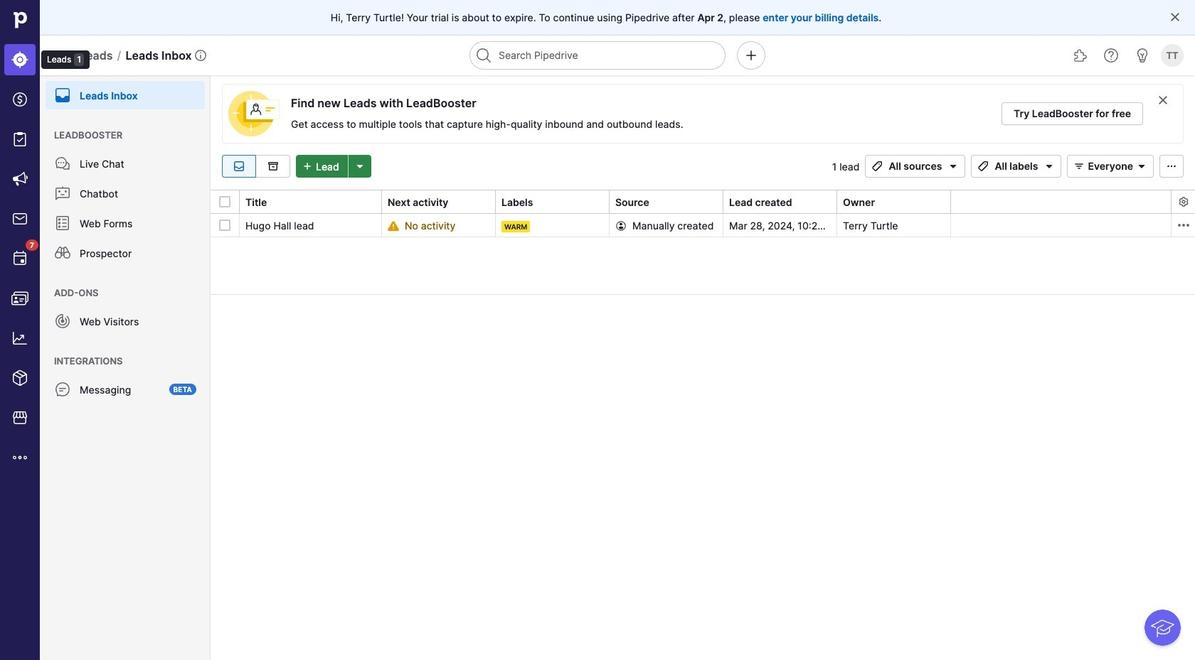Task type: vqa. For each thing, say whether or not it's contained in the screenshot.
Pipeline image
no



Task type: describe. For each thing, give the bounding box(es) containing it.
products image
[[11, 370, 28, 387]]

sales assistant image
[[1134, 47, 1151, 64]]

menu toggle image
[[54, 47, 71, 64]]

contacts image
[[11, 290, 28, 307]]

archive image
[[264, 161, 281, 172]]

projects image
[[11, 131, 28, 148]]

Search Pipedrive field
[[470, 41, 726, 70]]

more image
[[11, 450, 28, 467]]

home image
[[9, 9, 31, 31]]

color warning image
[[388, 220, 399, 232]]

0 vertical spatial color secondary image
[[1178, 196, 1189, 208]]

campaigns image
[[11, 171, 28, 188]]

quick add image
[[743, 47, 760, 64]]

marketplace image
[[11, 410, 28, 427]]



Task type: locate. For each thing, give the bounding box(es) containing it.
leads image
[[11, 51, 28, 68]]

add lead element
[[296, 155, 371, 178]]

color undefined image right sales inbox image
[[54, 215, 71, 232]]

4 color undefined image from the top
[[54, 381, 71, 398]]

1 vertical spatial color secondary image
[[1175, 217, 1192, 234]]

sales inbox image
[[11, 211, 28, 228]]

color secondary image
[[1157, 95, 1169, 106]]

quick help image
[[1103, 47, 1120, 64]]

color undefined image
[[54, 87, 71, 104], [54, 185, 71, 202], [54, 215, 71, 232], [54, 381, 71, 398]]

color primary image
[[1170, 11, 1181, 23], [299, 161, 316, 172], [869, 161, 886, 172], [975, 161, 992, 172], [1071, 161, 1088, 172], [1133, 161, 1150, 172], [219, 220, 231, 231]]

2 color undefined image from the top
[[54, 185, 71, 202]]

color undefined image right campaigns icon
[[54, 185, 71, 202]]

inbox image
[[231, 161, 248, 172]]

color undefined image down menu toggle image
[[54, 87, 71, 104]]

menu item
[[0, 40, 40, 80], [40, 75, 211, 110]]

knowledge center bot, also known as kc bot is an onboarding assistant that allows you to see the list of onboarding items in one place for quick and easy reference. this improves your in-app experience. image
[[1145, 611, 1181, 647]]

deals image
[[11, 91, 28, 108]]

color undefined image
[[54, 155, 71, 172], [54, 245, 71, 262], [11, 250, 28, 267], [54, 313, 71, 330]]

color secondary image
[[1178, 196, 1189, 208], [1175, 217, 1192, 234]]

1 color undefined image from the top
[[54, 87, 71, 104]]

row
[[211, 214, 1195, 240]]

info image
[[195, 50, 206, 61]]

add lead options image
[[351, 161, 368, 172]]

color undefined image right products icon on the bottom left
[[54, 381, 71, 398]]

menu
[[0, 0, 90, 661], [40, 75, 211, 661]]

insights image
[[11, 330, 28, 347]]

grid
[[211, 189, 1195, 661]]

color primary image
[[945, 161, 962, 172], [1041, 161, 1058, 172], [1163, 161, 1180, 172], [219, 196, 231, 208], [615, 220, 627, 232]]

3 color undefined image from the top
[[54, 215, 71, 232]]



